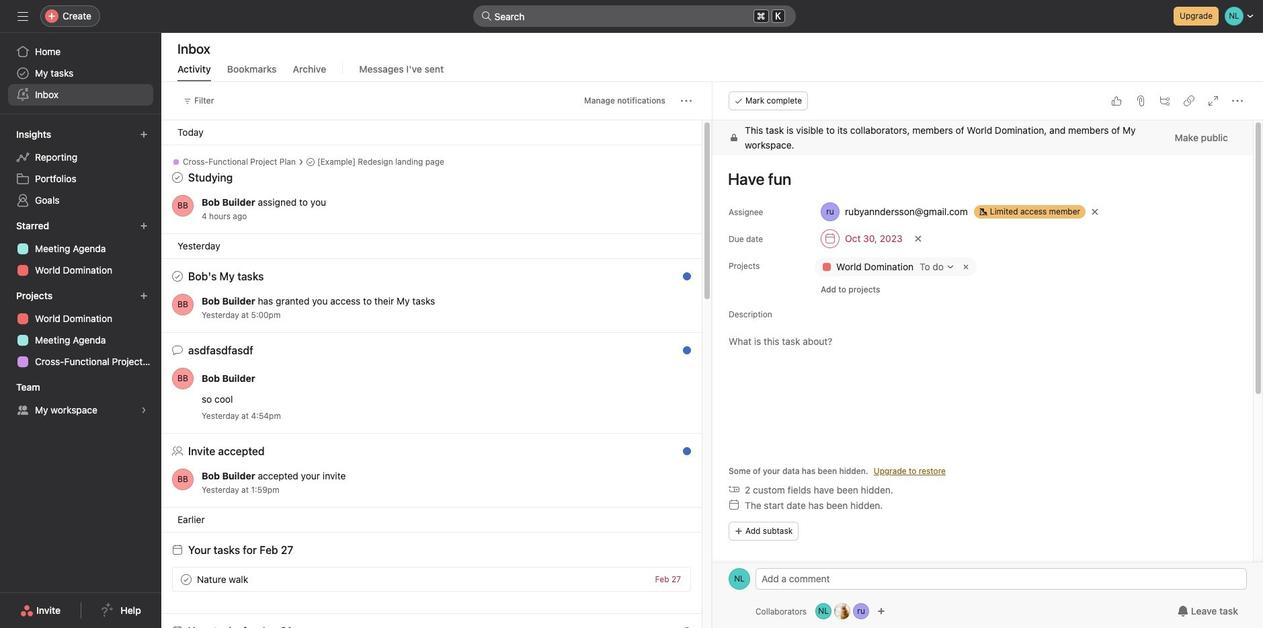 Task type: vqa. For each thing, say whether or not it's contained in the screenshot.
Add tab image at the top of the page
no



Task type: describe. For each thing, give the bounding box(es) containing it.
1 archive notification image from the top
[[677, 274, 687, 285]]

0 horizontal spatial add or remove collaborators image
[[816, 603, 832, 619]]

remove image
[[961, 262, 972, 272]]

have fun dialog
[[713, 82, 1264, 628]]

1 add or remove collaborators image from the left
[[835, 603, 851, 619]]

2 archive notification image from the top
[[677, 348, 687, 359]]

add subtask image
[[1160, 95, 1171, 106]]

3 archive notification image from the top
[[677, 449, 687, 460]]

1 open user profile image from the top
[[172, 195, 194, 217]]

remove assignee image
[[1092, 208, 1100, 216]]

1 vertical spatial open user profile image
[[172, 368, 194, 389]]

hide sidebar image
[[17, 11, 28, 22]]

clear due date image
[[914, 235, 922, 243]]

main content inside have fun dialog
[[713, 120, 1254, 628]]

message icon image
[[172, 345, 183, 356]]

Task Name text field
[[720, 163, 1237, 194]]

add items to starred image
[[140, 222, 148, 230]]

global element
[[0, 33, 161, 114]]

2 vertical spatial open user profile image
[[729, 568, 751, 590]]

new project or portfolio image
[[140, 292, 148, 300]]

more actions for this task image
[[1233, 95, 1243, 106]]

insights element
[[0, 122, 161, 214]]

projects element
[[0, 284, 161, 375]]



Task type: locate. For each thing, give the bounding box(es) containing it.
new insights image
[[140, 130, 148, 139]]

Search tasks, projects, and more text field
[[473, 5, 796, 27]]

teams element
[[0, 375, 161, 424]]

see details, my workspace image
[[140, 406, 148, 414]]

starred element
[[0, 214, 161, 284]]

2 add or remove collaborators image from the left
[[854, 603, 870, 619]]

mark complete image
[[178, 571, 194, 587]]

attachments: add a file to this task, have fun image
[[1136, 95, 1147, 106]]

0 likes. click to like this task image
[[1112, 95, 1122, 106]]

full screen image
[[1209, 95, 1219, 106]]

1 horizontal spatial add or remove collaborators image
[[878, 607, 886, 615]]

1 horizontal spatial add or remove collaborators image
[[854, 603, 870, 619]]

add or remove collaborators image
[[835, 603, 851, 619], [854, 603, 870, 619]]

0 vertical spatial archive notification image
[[677, 274, 687, 285]]

1 vertical spatial open user profile image
[[172, 469, 194, 490]]

2 open user profile image from the top
[[172, 469, 194, 490]]

None field
[[473, 5, 796, 27]]

copy task link image
[[1184, 95, 1195, 106]]

1 vertical spatial archive notification image
[[677, 348, 687, 359]]

archive notification image
[[677, 274, 687, 285], [677, 348, 687, 359], [677, 449, 687, 460]]

more actions image
[[681, 95, 692, 106]]

main content
[[713, 120, 1254, 628]]

0 vertical spatial open user profile image
[[172, 195, 194, 217]]

Mark complete checkbox
[[178, 571, 194, 587]]

your tasks for feb 27, task element
[[188, 544, 293, 556]]

open user profile image
[[172, 195, 194, 217], [172, 469, 194, 490]]

0 horizontal spatial add or remove collaborators image
[[835, 603, 851, 619]]

your tasks for jan 31, task element
[[188, 625, 292, 628]]

2 vertical spatial archive notification image
[[677, 449, 687, 460]]

add or remove collaborators image
[[816, 603, 832, 619], [878, 607, 886, 615]]

open user profile image
[[172, 294, 194, 315], [172, 368, 194, 389], [729, 568, 751, 590]]

0 vertical spatial open user profile image
[[172, 294, 194, 315]]

prominent image
[[481, 11, 492, 22]]



